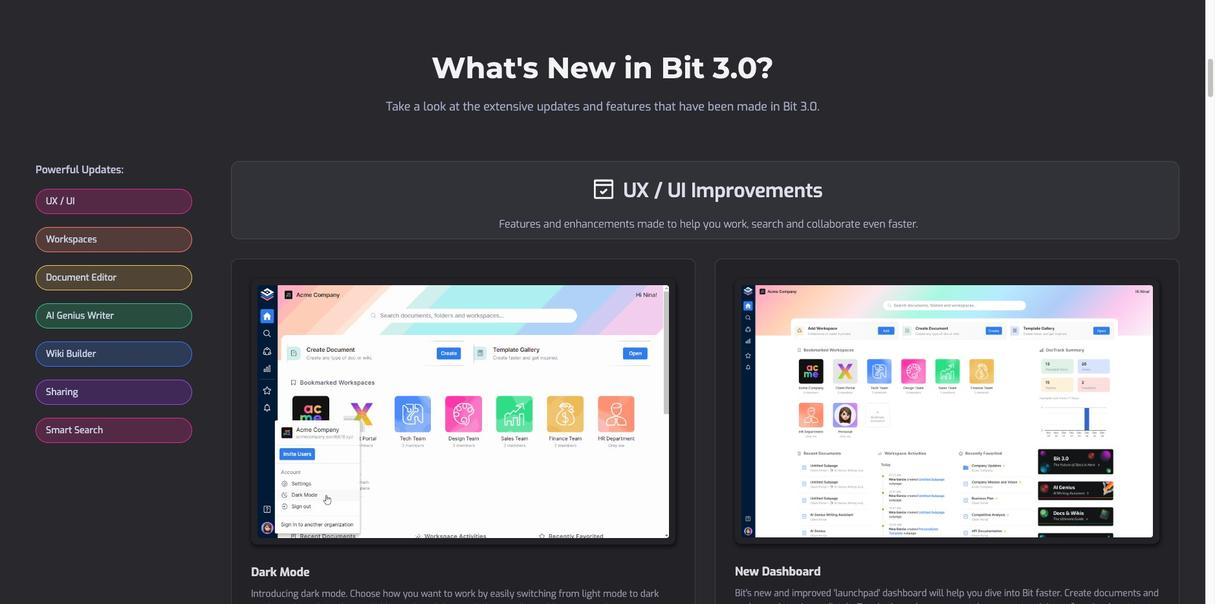 Task type: locate. For each thing, give the bounding box(es) containing it.
to down ux / ui improvements
[[668, 217, 677, 231]]

new up the take a look at the extensive updates and features that have been made in bit 3.0.
[[547, 50, 616, 85]]

0 horizontal spatial made
[[638, 217, 665, 231]]

ux for ux / ui
[[46, 195, 58, 208]]

1 vertical spatial dark
[[279, 603, 299, 605]]

0 vertical spatial made
[[737, 99, 768, 114]]

/ up features and enhancements made to help you work, search and collaborate even faster.
[[654, 178, 663, 204]]

choose
[[350, 588, 381, 601]]

docs
[[1106, 602, 1125, 605], [440, 603, 459, 605]]

2 horizontal spatial you
[[967, 588, 983, 600]]

on
[[396, 603, 406, 605]]

1 vertical spatial in
[[771, 99, 780, 114]]

mode left is
[[301, 603, 325, 605]]

your inside introducing dark mode. choose how you want to work by easily switching from light mode to dark mode. dark mode is also available on shared docs with the outside world, so your audience ca
[[572, 603, 591, 605]]

and
[[583, 99, 603, 114], [544, 217, 561, 231], [787, 217, 804, 231], [774, 588, 790, 600], [1144, 588, 1159, 600]]

list
[[36, 189, 192, 456]]

documents
[[1095, 588, 1141, 600]]

you left work, at the top of the page
[[704, 217, 721, 231]]

1 vertical spatial faster.
[[1036, 588, 1063, 600]]

and right search
[[787, 217, 804, 231]]

1 horizontal spatial mode
[[603, 588, 627, 601]]

1 recent from the left
[[946, 602, 972, 605]]

faster. up 'activity'
[[1036, 588, 1063, 600]]

easily
[[491, 588, 515, 601]]

0 horizontal spatial ux
[[46, 195, 58, 208]]

0 vertical spatial bit
[[661, 50, 705, 85]]

0 horizontal spatial the
[[463, 99, 481, 114]]

1 vertical spatial made
[[638, 217, 665, 231]]

will
[[930, 588, 944, 600]]

/
[[654, 178, 663, 204], [60, 195, 64, 208]]

what's
[[432, 50, 539, 85]]

2 horizontal spatial bit
[[1023, 588, 1034, 600]]

ux left ui on the top left of page
[[46, 195, 58, 208]]

0 horizontal spatial /
[[60, 195, 64, 208]]

0 horizontal spatial faster.
[[889, 217, 918, 231]]

ux / ui
[[46, 195, 75, 208]]

the down by
[[482, 603, 496, 605]]

mode. down introducing
[[251, 603, 277, 605]]

faster. right even
[[889, 217, 918, 231]]

0 vertical spatial new
[[547, 50, 616, 85]]

1 vertical spatial new
[[735, 564, 759, 580]]

0 horizontal spatial mode
[[301, 603, 325, 605]]

0 horizontal spatial dark
[[251, 565, 277, 581]]

and right features
[[544, 217, 561, 231]]

docs down documents
[[1106, 602, 1125, 605]]

what's new in bit 3.0?
[[432, 50, 774, 85]]

toggle
[[858, 602, 886, 605]]

dark right light
[[641, 588, 659, 601]]

new dashboard
[[735, 564, 821, 580]]

how
[[383, 588, 401, 601]]

enhancements
[[564, 217, 635, 231]]

a
[[414, 99, 420, 114]]

1 horizontal spatial help
[[947, 588, 965, 600]]

smart search
[[46, 425, 103, 437]]

new
[[755, 588, 772, 600]]

docs down work
[[440, 603, 459, 605]]

1 horizontal spatial mode.
[[322, 588, 348, 601]]

the inside introducing dark mode. choose how you want to work by easily switching from light mode to dark mode. dark mode is also available on shared docs with the outside world, so your audience ca
[[482, 603, 496, 605]]

recent
[[946, 602, 972, 605], [998, 602, 1025, 605]]

smart
[[46, 425, 72, 437]]

new up bit's
[[735, 564, 759, 580]]

ux / ui improvements
[[624, 178, 823, 204]]

bit right into
[[1023, 588, 1034, 600]]

ux
[[624, 178, 649, 204], [46, 195, 58, 208]]

recent down into
[[998, 602, 1025, 605]]

1 horizontal spatial the
[[482, 603, 496, 605]]

0 horizontal spatial dark
[[301, 588, 320, 601]]

dark down mode in the bottom of the page
[[301, 588, 320, 601]]

into
[[1005, 588, 1021, 600]]

sharing link
[[36, 380, 192, 404]]

bit's
[[735, 588, 752, 600]]

0 vertical spatial mode.
[[322, 588, 348, 601]]

1 horizontal spatial in
[[771, 99, 780, 114]]

and up templates
[[774, 588, 790, 600]]

0 vertical spatial mode
[[603, 588, 627, 601]]

bit up have
[[661, 50, 705, 85]]

so
[[559, 603, 569, 605]]

ai genius writer link
[[36, 304, 192, 328]]

1 horizontal spatial made
[[737, 99, 768, 114]]

dark
[[251, 565, 277, 581], [279, 603, 299, 605]]

1 horizontal spatial new
[[735, 564, 759, 580]]

0 horizontal spatial new
[[547, 50, 616, 85]]

ui improvements
[[668, 178, 823, 204]]

0 vertical spatial faster.
[[889, 217, 918, 231]]

improved
[[792, 588, 832, 600]]

and right documents
[[1144, 588, 1159, 600]]

0 vertical spatial help
[[680, 217, 701, 231]]

and right updates
[[583, 99, 603, 114]]

mode.
[[322, 588, 348, 601], [251, 603, 277, 605]]

have
[[679, 99, 705, 114]]

1 horizontal spatial /
[[654, 178, 663, 204]]

1 horizontal spatial dark
[[641, 588, 659, 601]]

ux up enhancements on the top of page
[[624, 178, 649, 204]]

document editor link
[[36, 266, 192, 290]]

1 horizontal spatial your
[[924, 602, 943, 605]]

1 vertical spatial mode.
[[251, 603, 277, 605]]

1 horizontal spatial faster.
[[1036, 588, 1063, 600]]

1 vertical spatial the
[[482, 603, 496, 605]]

'launchpad'
[[834, 588, 881, 600]]

help inside bit's new and improved 'launchpad' dashboard will help you dive into bit faster. create documents and grab templates immediately. toggle through your recent docs, recent activity or favorite docs to ge
[[947, 588, 965, 600]]

take
[[386, 99, 411, 114]]

audience
[[593, 603, 630, 605]]

0 horizontal spatial in
[[624, 50, 653, 85]]

in up features at top
[[624, 50, 653, 85]]

features and enhancements made to help you work, search and collaborate even faster.
[[499, 217, 918, 231]]

mode up audience
[[603, 588, 627, 601]]

0 horizontal spatial recent
[[946, 602, 972, 605]]

made right enhancements on the top of page
[[638, 217, 665, 231]]

dark
[[301, 588, 320, 601], [641, 588, 659, 601]]

your down will at the bottom right of page
[[924, 602, 943, 605]]

to down documents
[[1128, 602, 1136, 605]]

0 horizontal spatial your
[[572, 603, 591, 605]]

bit inside bit's new and improved 'launchpad' dashboard will help you dive into bit faster. create documents and grab templates immediately. toggle through your recent docs, recent activity or favorite docs to ge
[[1023, 588, 1034, 600]]

you inside introducing dark mode. choose how you want to work by easily switching from light mode to dark mode. dark mode is also available on shared docs with the outside world, so your audience ca
[[403, 588, 419, 601]]

0 vertical spatial dark
[[251, 565, 277, 581]]

search
[[74, 425, 103, 437]]

features
[[606, 99, 651, 114]]

faster.
[[889, 217, 918, 231], [1036, 588, 1063, 600]]

1 vertical spatial help
[[947, 588, 965, 600]]

help left work, at the top of the page
[[680, 217, 701, 231]]

1 horizontal spatial ux
[[624, 178, 649, 204]]

grab
[[735, 602, 754, 605]]

the right at
[[463, 99, 481, 114]]

0 vertical spatial the
[[463, 99, 481, 114]]

bit left 3.0.
[[784, 99, 798, 114]]

faster. inside bit's new and improved 'launchpad' dashboard will help you dive into bit faster. create documents and grab templates immediately. toggle through your recent docs, recent activity or favorite docs to ge
[[1036, 588, 1063, 600]]

mode. up is
[[322, 588, 348, 601]]

0 horizontal spatial you
[[403, 588, 419, 601]]

you inside bit's new and improved 'launchpad' dashboard will help you dive into bit faster. create documents and grab templates immediately. toggle through your recent docs, recent activity or favorite docs to ge
[[967, 588, 983, 600]]

work,
[[724, 217, 749, 231]]

your down light
[[572, 603, 591, 605]]

in left 3.0.
[[771, 99, 780, 114]]

bit
[[661, 50, 705, 85], [784, 99, 798, 114], [1023, 588, 1034, 600]]

1 vertical spatial bit
[[784, 99, 798, 114]]

from
[[559, 588, 580, 601]]

made
[[737, 99, 768, 114], [638, 217, 665, 231]]

list containing ux / ui
[[36, 189, 192, 456]]

dark up introducing
[[251, 565, 277, 581]]

0 horizontal spatial docs
[[440, 603, 459, 605]]

dark down introducing
[[279, 603, 299, 605]]

recent left docs,
[[946, 602, 972, 605]]

you up on
[[403, 588, 419, 601]]

introducing
[[251, 588, 299, 601]]

builder
[[66, 348, 96, 360]]

2 vertical spatial bit
[[1023, 588, 1034, 600]]

to
[[668, 217, 677, 231], [444, 588, 453, 601], [630, 588, 638, 601], [1128, 602, 1136, 605]]

1 horizontal spatial recent
[[998, 602, 1025, 605]]

1 horizontal spatial dark
[[279, 603, 299, 605]]

editor
[[92, 272, 117, 284]]

you
[[704, 217, 721, 231], [967, 588, 983, 600], [403, 588, 419, 601]]

in
[[624, 50, 653, 85], [771, 99, 780, 114]]

document
[[46, 272, 89, 284]]

help
[[680, 217, 701, 231], [947, 588, 965, 600]]

your
[[924, 602, 943, 605], [572, 603, 591, 605]]

you up docs,
[[967, 588, 983, 600]]

made right been
[[737, 99, 768, 114]]

dive
[[985, 588, 1002, 600]]

/ left ui on the top left of page
[[60, 195, 64, 208]]

new
[[547, 50, 616, 85], [735, 564, 759, 580]]

/ for ui improvements
[[654, 178, 663, 204]]

1 horizontal spatial docs
[[1106, 602, 1125, 605]]

world,
[[531, 603, 557, 605]]

help right will at the bottom right of page
[[947, 588, 965, 600]]

switching
[[517, 588, 557, 601]]



Task type: describe. For each thing, give the bounding box(es) containing it.
sharing
[[46, 386, 78, 399]]

that
[[655, 99, 676, 114]]

0 horizontal spatial mode.
[[251, 603, 277, 605]]

3.0?
[[713, 50, 774, 85]]

want
[[421, 588, 442, 601]]

1 dark from the left
[[301, 588, 320, 601]]

with
[[462, 603, 480, 605]]

features
[[499, 217, 541, 231]]

ui
[[66, 195, 75, 208]]

outside
[[498, 603, 529, 605]]

ai genius writer
[[46, 310, 114, 322]]

writer
[[87, 310, 114, 322]]

also
[[337, 603, 354, 605]]

collaborate
[[807, 217, 861, 231]]

to up audience
[[630, 588, 638, 601]]

/ for ui
[[60, 195, 64, 208]]

docs inside bit's new and improved 'launchpad' dashboard will help you dive into bit faster. create documents and grab templates immediately. toggle through your recent docs, recent activity or favorite docs to ge
[[1106, 602, 1125, 605]]

templates
[[757, 602, 799, 605]]

0 horizontal spatial help
[[680, 217, 701, 231]]

ai genius
[[46, 310, 85, 322]]

ux for ux / ui improvements
[[624, 178, 649, 204]]

2 recent from the left
[[998, 602, 1025, 605]]

faster. for bit
[[1036, 588, 1063, 600]]

introducing dark mode. choose how you want to work by easily switching from light mode to dark mode. dark mode is also available on shared docs with the outside world, so your audience ca
[[251, 588, 659, 605]]

your inside bit's new and improved 'launchpad' dashboard will help you dive into bit faster. create documents and grab templates immediately. toggle through your recent docs, recent activity or favorite docs to ge
[[924, 602, 943, 605]]

0 horizontal spatial bit
[[661, 50, 705, 85]]

powerful updates:
[[36, 163, 124, 177]]

to inside bit's new and improved 'launchpad' dashboard will help you dive into bit faster. create documents and grab templates immediately. toggle through your recent docs, recent activity or favorite docs to ge
[[1128, 602, 1136, 605]]

search
[[752, 217, 784, 231]]

dark inside introducing dark mode. choose how you want to work by easily switching from light mode to dark mode. dark mode is also available on shared docs with the outside world, so your audience ca
[[279, 603, 299, 605]]

mode
[[280, 565, 310, 581]]

updates:
[[82, 163, 124, 177]]

to left work
[[444, 588, 453, 601]]

faster. for even
[[889, 217, 918, 231]]

powerful
[[36, 163, 79, 177]]

dark mode
[[251, 565, 310, 581]]

1 vertical spatial mode
[[301, 603, 325, 605]]

shared
[[409, 603, 438, 605]]

3.0.
[[801, 99, 820, 114]]

by
[[478, 588, 488, 601]]

take a look at the extensive updates and features that have been made in bit 3.0.
[[386, 99, 820, 114]]

wiki
[[46, 348, 64, 360]]

2 dark from the left
[[641, 588, 659, 601]]

been
[[708, 99, 734, 114]]

dashboard
[[883, 588, 927, 600]]

activity
[[1027, 602, 1057, 605]]

wiki builder link
[[36, 342, 192, 366]]

docs inside introducing dark mode. choose how you want to work by easily switching from light mode to dark mode. dark mode is also available on shared docs with the outside world, so your audience ca
[[440, 603, 459, 605]]

ux / ui link
[[36, 190, 192, 213]]

docs,
[[975, 602, 996, 605]]

0 vertical spatial in
[[624, 50, 653, 85]]

even
[[864, 217, 886, 231]]

through
[[888, 602, 921, 605]]

favorite
[[1071, 602, 1104, 605]]

updates
[[537, 99, 580, 114]]

immediately.
[[802, 602, 855, 605]]

at
[[449, 99, 460, 114]]

workspaces
[[46, 234, 97, 246]]

1 horizontal spatial you
[[704, 217, 721, 231]]

extensive
[[484, 99, 534, 114]]

document editor
[[46, 272, 117, 284]]

or
[[1060, 602, 1069, 605]]

1 horizontal spatial bit
[[784, 99, 798, 114]]

bit's new and improved 'launchpad' dashboard will help you dive into bit faster. create documents and grab templates immediately. toggle through your recent docs, recent activity or favorite docs to ge
[[735, 588, 1159, 605]]

available
[[356, 603, 393, 605]]

dashboard
[[762, 564, 821, 580]]

light
[[582, 588, 601, 601]]

work
[[455, 588, 476, 601]]

is
[[328, 603, 334, 605]]

wiki builder
[[46, 348, 96, 360]]

workspaces link
[[36, 228, 192, 252]]

create
[[1065, 588, 1092, 600]]

smart search link
[[36, 419, 192, 443]]

look
[[423, 99, 446, 114]]



Task type: vqa. For each thing, say whether or not it's contained in the screenshot.
extensive
yes



